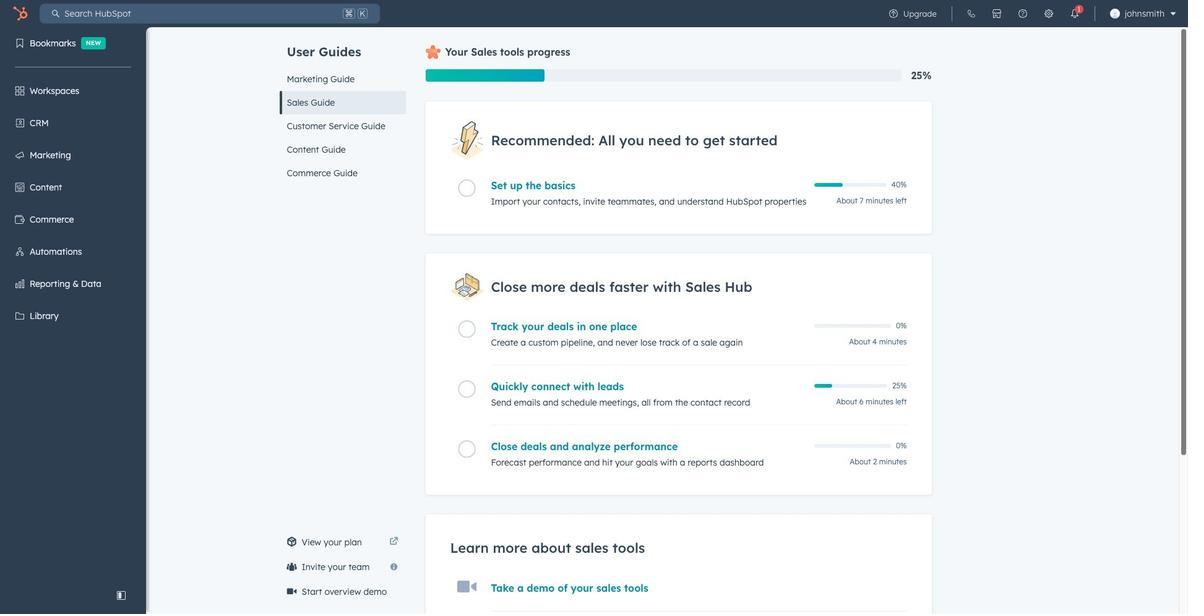Task type: vqa. For each thing, say whether or not it's contained in the screenshot.
middle group
no



Task type: describe. For each thing, give the bounding box(es) containing it.
user guides element
[[279, 27, 406, 185]]

settings image
[[1044, 9, 1054, 19]]

marketplaces image
[[992, 9, 1002, 19]]

notifications: 1 unseen image
[[1070, 9, 1080, 19]]



Task type: locate. For each thing, give the bounding box(es) containing it.
Search HubSpot search field
[[59, 4, 340, 24]]

progress bar
[[426, 69, 545, 82]]

1 [object object] complete progress bar from the top
[[814, 183, 843, 187]]

0 vertical spatial [object object] complete progress bar
[[814, 183, 843, 187]]

menu
[[881, 0, 1181, 27], [0, 27, 146, 584]]

1 horizontal spatial menu
[[881, 0, 1181, 27]]

2 link opens in a new window image from the top
[[390, 538, 398, 547]]

help image
[[1018, 9, 1028, 19]]

1 link opens in a new window image from the top
[[390, 535, 398, 550]]

2 [object object] complete progress bar from the top
[[814, 384, 833, 388]]

1 vertical spatial [object object] complete progress bar
[[814, 384, 833, 388]]

[object object] complete progress bar
[[814, 183, 843, 187], [814, 384, 833, 388]]

link opens in a new window image
[[390, 535, 398, 550], [390, 538, 398, 547]]

bookmarks primary navigation item image
[[15, 38, 25, 48]]

john smith image
[[1110, 9, 1120, 19]]

0 horizontal spatial menu
[[0, 27, 146, 584]]



